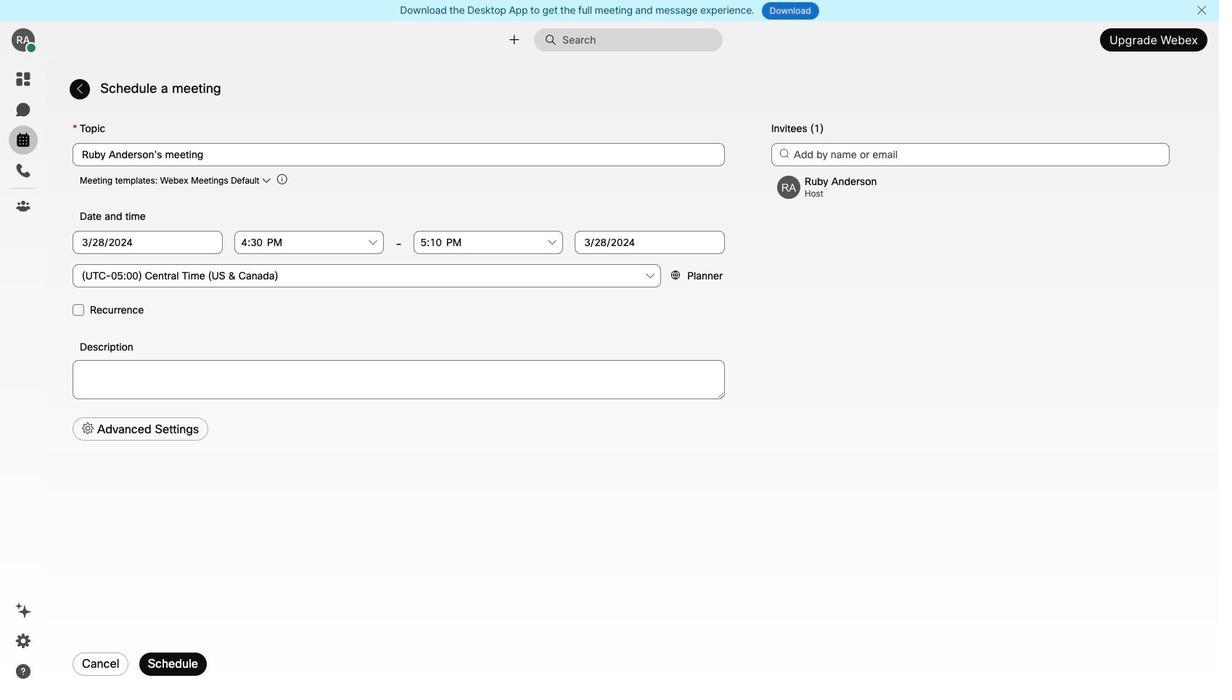 Task type: describe. For each thing, give the bounding box(es) containing it.
webex tab list
[[9, 65, 38, 221]]



Task type: vqa. For each thing, say whether or not it's contained in the screenshot.
Webex tab list
yes



Task type: locate. For each thing, give the bounding box(es) containing it.
navigation
[[0, 59, 46, 699]]

cancel_16 image
[[1196, 4, 1208, 16]]



